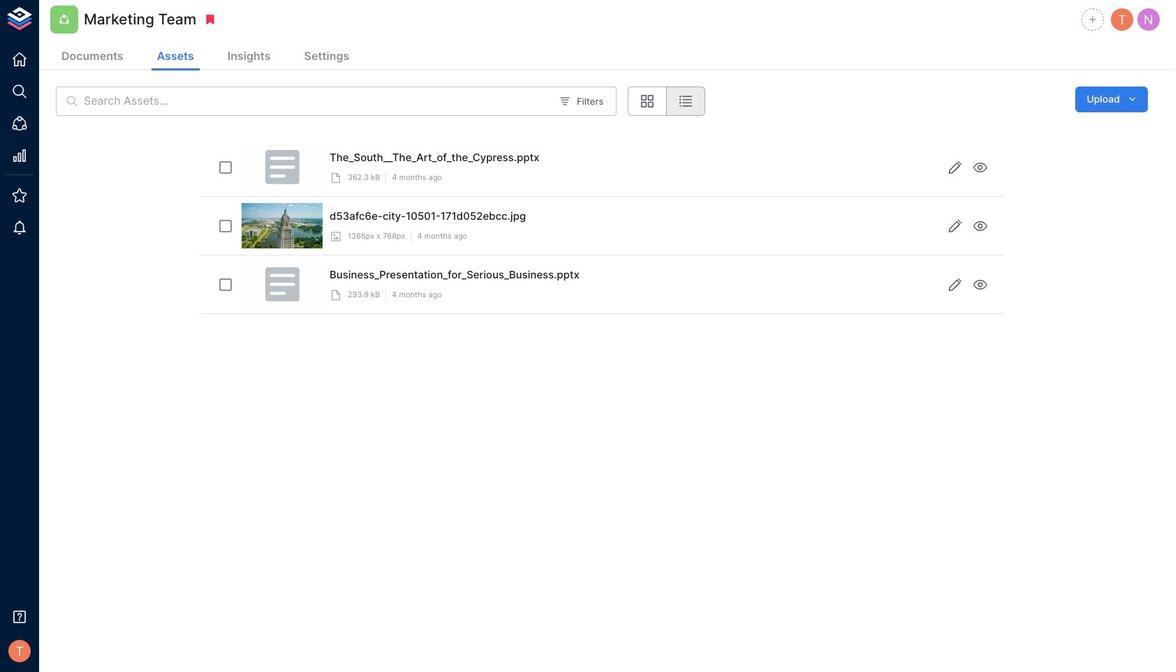 Task type: vqa. For each thing, say whether or not it's contained in the screenshot.
"T"
no



Task type: describe. For each thing, give the bounding box(es) containing it.
Search Assets... text field
[[84, 87, 551, 116]]

d53afc6e city 10501 171d052ebcc.jpg image
[[242, 203, 323, 249]]



Task type: locate. For each thing, give the bounding box(es) containing it.
remove bookmark image
[[204, 13, 217, 26]]

group
[[628, 87, 706, 116]]



